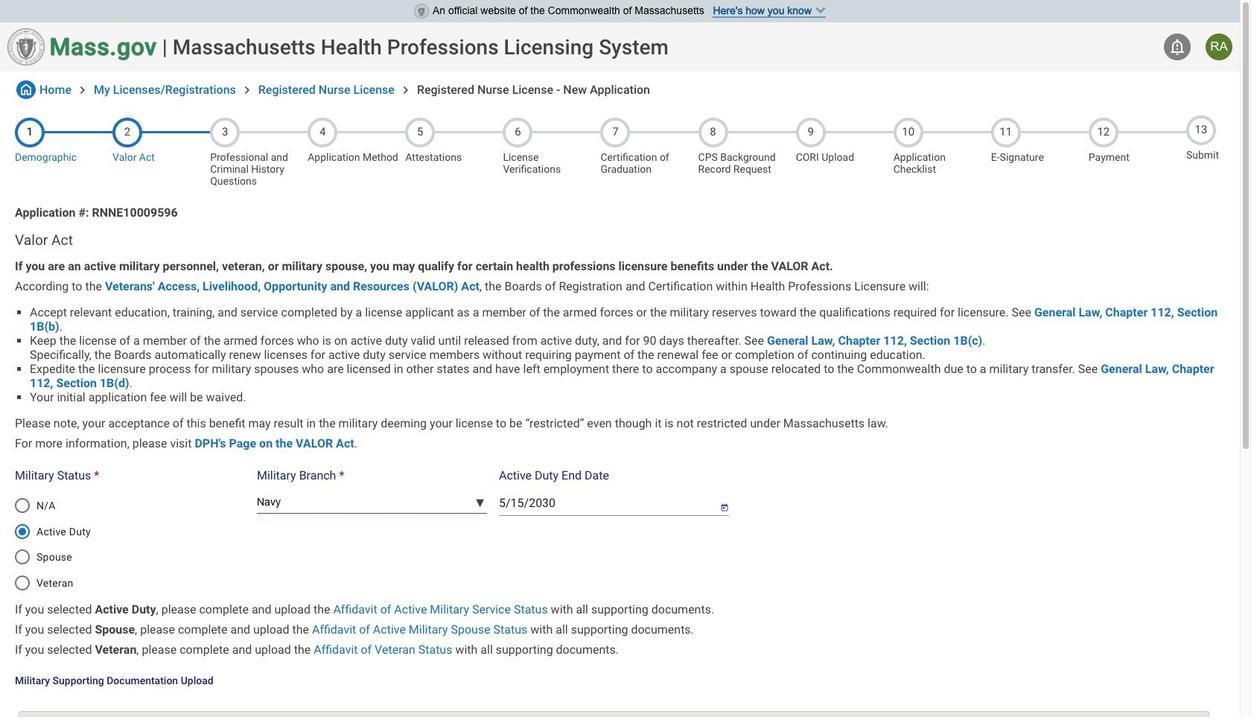 Task type: locate. For each thing, give the bounding box(es) containing it.
None field
[[499, 490, 709, 516]]

option group
[[6, 488, 253, 601]]

no color image
[[1169, 38, 1187, 56], [16, 80, 36, 99], [75, 83, 90, 98], [399, 83, 414, 98]]

no color image
[[240, 83, 255, 98]]

heading
[[173, 35, 669, 59], [15, 232, 1226, 249]]



Task type: describe. For each thing, give the bounding box(es) containing it.
0 vertical spatial heading
[[173, 35, 669, 59]]

massachusetts state seal image
[[414, 4, 429, 19]]

1 vertical spatial heading
[[15, 232, 1226, 249]]

massachusetts state seal image
[[7, 28, 45, 66]]



Task type: vqa. For each thing, say whether or not it's contained in the screenshot.
bottom no color icon
no



